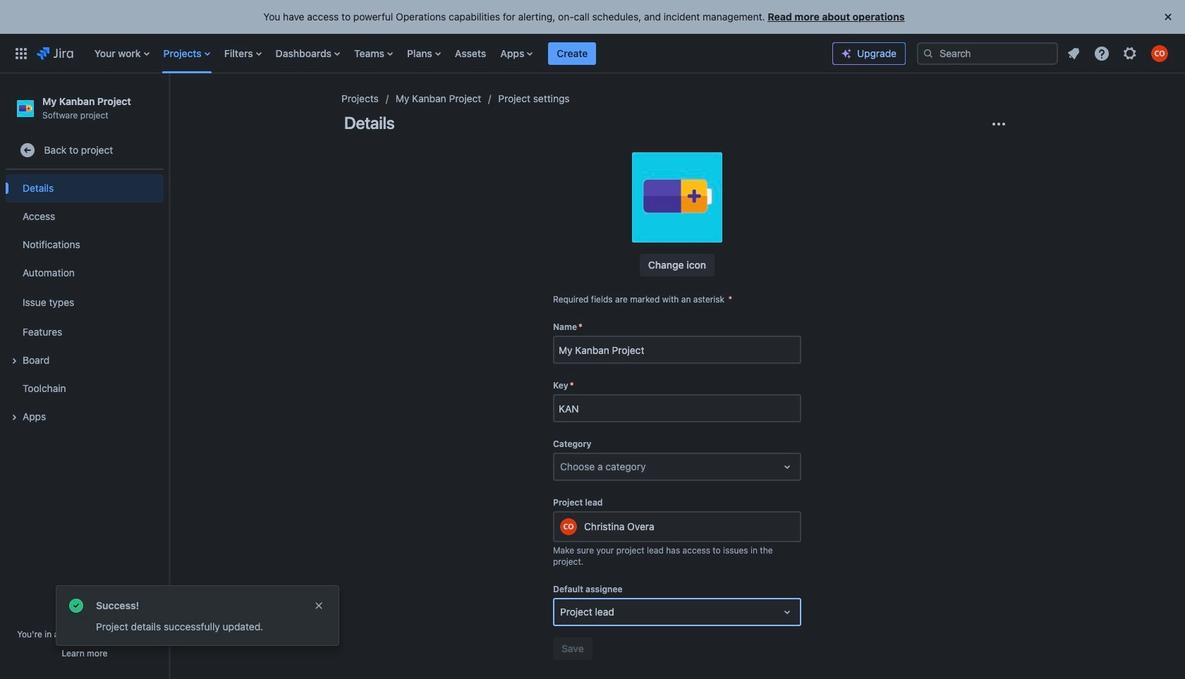 Task type: vqa. For each thing, say whether or not it's contained in the screenshot.
field
yes



Task type: locate. For each thing, give the bounding box(es) containing it.
1 horizontal spatial list
[[1061, 41, 1177, 66]]

appswitcher icon image
[[13, 45, 30, 62]]

None text field
[[560, 460, 563, 474]]

notifications image
[[1065, 45, 1082, 62]]

group
[[6, 170, 164, 435]]

expand image
[[6, 353, 23, 370]]

sidebar navigation image
[[154, 90, 185, 119]]

project avatar image
[[632, 152, 722, 243]]

primary element
[[8, 34, 832, 73]]

alert
[[56, 586, 339, 646]]

jira image
[[37, 45, 73, 62], [37, 45, 73, 62]]

help image
[[1093, 45, 1110, 62]]

dismiss image
[[313, 600, 325, 612]]

banner
[[0, 34, 1185, 73]]

list
[[87, 34, 832, 73], [1061, 41, 1177, 66]]

None field
[[554, 337, 800, 363], [554, 396, 800, 421], [554, 337, 800, 363], [554, 396, 800, 421]]

settings image
[[1122, 45, 1139, 62]]

1 vertical spatial open image
[[779, 604, 796, 621]]

your profile and settings image
[[1151, 45, 1168, 62]]

list item
[[548, 34, 596, 73]]

None search field
[[917, 42, 1058, 65]]

open image
[[779, 459, 796, 476], [779, 604, 796, 621]]

0 vertical spatial open image
[[779, 459, 796, 476]]



Task type: describe. For each thing, give the bounding box(es) containing it.
more image
[[990, 116, 1007, 133]]

2 open image from the top
[[779, 604, 796, 621]]

success image
[[68, 598, 85, 614]]

expand image
[[6, 409, 23, 426]]

group inside the sidebar element
[[6, 170, 164, 435]]

dismiss image
[[1160, 8, 1177, 25]]

1 open image from the top
[[779, 459, 796, 476]]

search image
[[923, 48, 934, 59]]

Search field
[[917, 42, 1058, 65]]

sidebar element
[[0, 73, 169, 679]]

0 horizontal spatial list
[[87, 34, 832, 73]]



